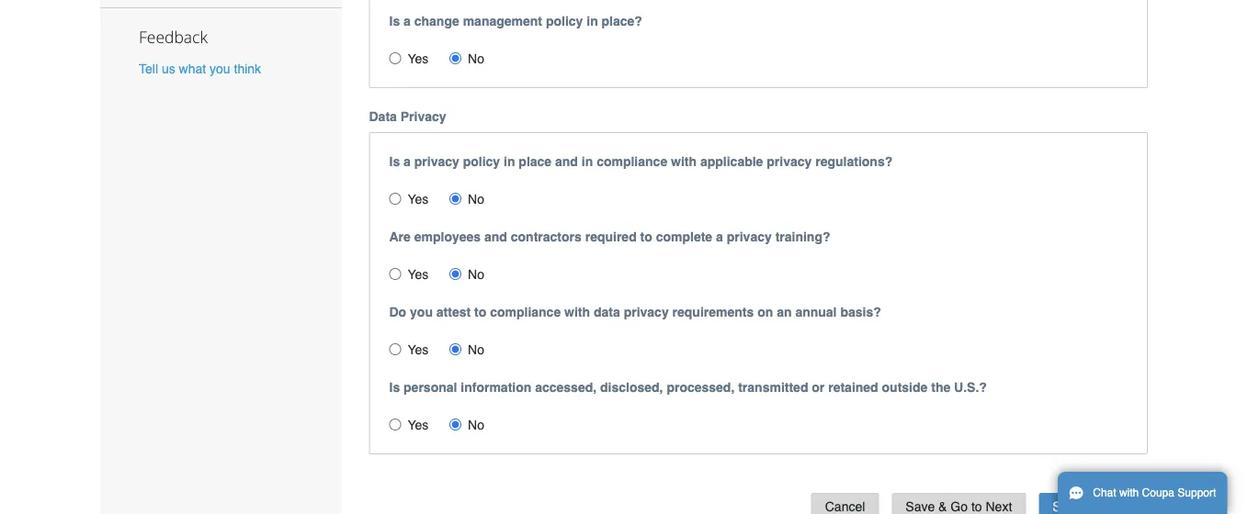 Task type: vqa. For each thing, say whether or not it's contained in the screenshot.
Add another contact
no



Task type: locate. For each thing, give the bounding box(es) containing it.
applicable
[[700, 155, 763, 169]]

to for save & go to next
[[972, 500, 982, 514]]

a
[[404, 14, 411, 29], [404, 155, 411, 169], [716, 230, 723, 245]]

1 vertical spatial and
[[484, 230, 507, 245]]

1 vertical spatial compliance
[[490, 305, 561, 320]]

1 vertical spatial to
[[474, 305, 487, 320]]

2 horizontal spatial to
[[972, 500, 982, 514]]

1 vertical spatial is
[[389, 155, 400, 169]]

in left the "place"
[[504, 155, 515, 169]]

0 horizontal spatial and
[[484, 230, 507, 245]]

5 yes from the top
[[408, 418, 429, 433]]

4 no from the top
[[468, 343, 484, 358]]

think
[[234, 61, 261, 76]]

2 vertical spatial to
[[972, 500, 982, 514]]

policy
[[546, 14, 583, 29], [463, 155, 500, 169]]

with left data
[[565, 305, 590, 320]]

1 horizontal spatial you
[[410, 305, 433, 320]]

no up attest
[[468, 268, 484, 282]]

3 no from the top
[[468, 268, 484, 282]]

yes down change in the top of the page
[[408, 52, 429, 66]]

a down data privacy
[[404, 155, 411, 169]]

you right do
[[410, 305, 433, 320]]

2 vertical spatial with
[[1120, 487, 1139, 500]]

0 vertical spatial is
[[389, 14, 400, 29]]

save inside save changes "button"
[[1053, 500, 1082, 514]]

and right employees
[[484, 230, 507, 245]]

0 vertical spatial to
[[640, 230, 653, 245]]

to inside save & go to next button
[[972, 500, 982, 514]]

privacy
[[414, 155, 459, 169], [767, 155, 812, 169], [727, 230, 772, 245], [624, 305, 669, 320]]

0 horizontal spatial you
[[210, 61, 230, 76]]

compliance
[[597, 155, 668, 169], [490, 305, 561, 320]]

with right chat
[[1120, 487, 1139, 500]]

save changes
[[1053, 500, 1134, 514]]

2 no from the top
[[468, 192, 484, 207]]

2 is from the top
[[389, 155, 400, 169]]

u.s.?
[[954, 381, 987, 395]]

2 yes from the top
[[408, 192, 429, 207]]

0 horizontal spatial save
[[906, 500, 935, 514]]

processed,
[[667, 381, 735, 395]]

1 yes from the top
[[408, 52, 429, 66]]

1 horizontal spatial compliance
[[597, 155, 668, 169]]

2 vertical spatial a
[[716, 230, 723, 245]]

tell us what you think
[[139, 61, 261, 76]]

yes for do you attest to compliance with data privacy requirements on an annual basis?
[[408, 343, 429, 358]]

with left applicable
[[671, 155, 697, 169]]

1 vertical spatial you
[[410, 305, 433, 320]]

privacy right data
[[624, 305, 669, 320]]

a for change
[[404, 14, 411, 29]]

1 vertical spatial a
[[404, 155, 411, 169]]

0 vertical spatial with
[[671, 155, 697, 169]]

2 horizontal spatial with
[[1120, 487, 1139, 500]]

attest
[[437, 305, 471, 320]]

1 horizontal spatial save
[[1053, 500, 1082, 514]]

0 vertical spatial compliance
[[597, 155, 668, 169]]

yes up personal
[[408, 343, 429, 358]]

to right attest
[[474, 305, 487, 320]]

3 yes from the top
[[408, 268, 429, 282]]

save inside save & go to next button
[[906, 500, 935, 514]]

personal
[[404, 381, 457, 395]]

policy left the "place"
[[463, 155, 500, 169]]

support
[[1178, 487, 1217, 500]]

a left change in the top of the page
[[404, 14, 411, 29]]

5 no from the top
[[468, 418, 484, 433]]

no up information
[[468, 343, 484, 358]]

1 no from the top
[[468, 52, 484, 66]]

place
[[519, 155, 552, 169]]

no up employees
[[468, 192, 484, 207]]

a right complete
[[716, 230, 723, 245]]

is left personal
[[389, 381, 400, 395]]

1 horizontal spatial and
[[555, 155, 578, 169]]

2 vertical spatial is
[[389, 381, 400, 395]]

next
[[986, 500, 1012, 514]]

you
[[210, 61, 230, 76], [410, 305, 433, 320]]

1 horizontal spatial with
[[671, 155, 697, 169]]

save changes button
[[1039, 494, 1148, 515]]

no for change
[[468, 52, 484, 66]]

yes down personal
[[408, 418, 429, 433]]

you left the think
[[210, 61, 230, 76]]

to right "go"
[[972, 500, 982, 514]]

save & go to next button
[[892, 494, 1026, 515]]

1 horizontal spatial to
[[640, 230, 653, 245]]

0 horizontal spatial compliance
[[490, 305, 561, 320]]

no
[[468, 52, 484, 66], [468, 192, 484, 207], [468, 268, 484, 282], [468, 343, 484, 358], [468, 418, 484, 433]]

outside
[[882, 381, 928, 395]]

save
[[906, 500, 935, 514], [1053, 500, 1082, 514]]

0 vertical spatial policy
[[546, 14, 583, 29]]

yes for is a change management policy in place?
[[408, 52, 429, 66]]

no for privacy
[[468, 192, 484, 207]]

basis?
[[841, 305, 881, 320]]

no for information
[[468, 418, 484, 433]]

do you attest to compliance with data privacy requirements on an annual basis?
[[389, 305, 881, 320]]

chat with coupa support
[[1093, 487, 1217, 500]]

yes up "are"
[[408, 192, 429, 207]]

None radio
[[389, 52, 401, 64], [450, 52, 462, 64], [389, 193, 401, 205], [450, 193, 462, 205], [389, 269, 401, 280], [389, 344, 401, 356], [450, 344, 462, 356], [450, 419, 462, 431], [389, 52, 401, 64], [450, 52, 462, 64], [389, 193, 401, 205], [450, 193, 462, 205], [389, 269, 401, 280], [389, 344, 401, 356], [450, 344, 462, 356], [450, 419, 462, 431]]

in right the "place"
[[582, 155, 593, 169]]

no down the management
[[468, 52, 484, 66]]

do
[[389, 305, 406, 320]]

is down data
[[389, 155, 400, 169]]

with inside button
[[1120, 487, 1139, 500]]

complete
[[656, 230, 713, 245]]

save left &
[[906, 500, 935, 514]]

3 is from the top
[[389, 381, 400, 395]]

yes for is a privacy policy in place and in compliance with applicable privacy regulations?
[[408, 192, 429, 207]]

no down information
[[468, 418, 484, 433]]

and
[[555, 155, 578, 169], [484, 230, 507, 245]]

is left change in the top of the page
[[389, 14, 400, 29]]

save left chat
[[1053, 500, 1082, 514]]

4 yes from the top
[[408, 343, 429, 358]]

or
[[812, 381, 825, 395]]

1 vertical spatial policy
[[463, 155, 500, 169]]

chat with coupa support button
[[1058, 473, 1228, 515]]

is
[[389, 14, 400, 29], [389, 155, 400, 169], [389, 381, 400, 395]]

compliance up required
[[597, 155, 668, 169]]

yes
[[408, 52, 429, 66], [408, 192, 429, 207], [408, 268, 429, 282], [408, 343, 429, 358], [408, 418, 429, 433]]

privacy left training? at the right
[[727, 230, 772, 245]]

tell us what you think button
[[139, 60, 261, 78]]

to
[[640, 230, 653, 245], [474, 305, 487, 320], [972, 500, 982, 514]]

save for save changes
[[1053, 500, 1082, 514]]

is for is a change management policy in place?
[[389, 14, 400, 29]]

disclosed,
[[600, 381, 663, 395]]

and right the "place"
[[555, 155, 578, 169]]

is for is a privacy policy in place and in compliance with applicable privacy regulations?
[[389, 155, 400, 169]]

0 horizontal spatial to
[[474, 305, 487, 320]]

yes down "are"
[[408, 268, 429, 282]]

0 vertical spatial you
[[210, 61, 230, 76]]

to right required
[[640, 230, 653, 245]]

save for save & go to next
[[906, 500, 935, 514]]

2 save from the left
[[1053, 500, 1082, 514]]

data
[[369, 109, 397, 124]]

1 is from the top
[[389, 14, 400, 29]]

information
[[461, 381, 532, 395]]

0 horizontal spatial with
[[565, 305, 590, 320]]

compliance right attest
[[490, 305, 561, 320]]

0 horizontal spatial policy
[[463, 155, 500, 169]]

1 save from the left
[[906, 500, 935, 514]]

a for privacy
[[404, 155, 411, 169]]

on
[[758, 305, 773, 320]]

None radio
[[450, 269, 462, 280], [389, 419, 401, 431], [450, 269, 462, 280], [389, 419, 401, 431]]

policy left place?
[[546, 14, 583, 29]]

0 vertical spatial a
[[404, 14, 411, 29]]

with
[[671, 155, 697, 169], [565, 305, 590, 320], [1120, 487, 1139, 500]]

in
[[587, 14, 598, 29], [504, 155, 515, 169], [582, 155, 593, 169]]



Task type: describe. For each thing, give the bounding box(es) containing it.
transmitted
[[738, 381, 808, 395]]

data privacy
[[369, 109, 446, 124]]

employees
[[414, 230, 481, 245]]

us
[[162, 61, 175, 76]]

yes for is personal information accessed, disclosed, processed, transmitted or retained outside the u.s.?
[[408, 418, 429, 433]]

to for do you attest to compliance with data privacy requirements on an annual basis?
[[474, 305, 487, 320]]

privacy
[[401, 109, 446, 124]]

chat
[[1093, 487, 1117, 500]]

requirements
[[673, 305, 754, 320]]

feedback
[[139, 26, 208, 48]]

the
[[931, 381, 951, 395]]

is a privacy policy in place and in compliance with applicable privacy regulations?
[[389, 155, 893, 169]]

is personal information accessed, disclosed, processed, transmitted or retained outside the u.s.?
[[389, 381, 987, 395]]

are
[[389, 230, 411, 245]]

retained
[[829, 381, 879, 395]]

1 vertical spatial with
[[565, 305, 590, 320]]

required
[[585, 230, 637, 245]]

management
[[463, 14, 542, 29]]

go
[[951, 500, 968, 514]]

what
[[179, 61, 206, 76]]

privacy right applicable
[[767, 155, 812, 169]]

cancel
[[825, 500, 865, 514]]

cancel link
[[812, 494, 879, 515]]

no for attest
[[468, 343, 484, 358]]

training?
[[776, 230, 831, 245]]

data
[[594, 305, 620, 320]]

an
[[777, 305, 792, 320]]

contractors
[[511, 230, 582, 245]]

tell
[[139, 61, 158, 76]]

1 horizontal spatial policy
[[546, 14, 583, 29]]

annual
[[796, 305, 837, 320]]

accessed,
[[535, 381, 597, 395]]

is for is personal information accessed, disclosed, processed, transmitted or retained outside the u.s.?
[[389, 381, 400, 395]]

regulations?
[[816, 155, 893, 169]]

privacy down privacy
[[414, 155, 459, 169]]

&
[[939, 500, 947, 514]]

in left place?
[[587, 14, 598, 29]]

coupa
[[1142, 487, 1175, 500]]

place?
[[602, 14, 643, 29]]

change
[[414, 14, 459, 29]]

0 vertical spatial and
[[555, 155, 578, 169]]

changes
[[1086, 500, 1134, 514]]

save & go to next
[[906, 500, 1012, 514]]

you inside button
[[210, 61, 230, 76]]

is a change management policy in place?
[[389, 14, 643, 29]]

no for and
[[468, 268, 484, 282]]

are employees and contractors required to complete a privacy training?
[[389, 230, 831, 245]]

yes for are employees and contractors required to complete a privacy training?
[[408, 268, 429, 282]]



